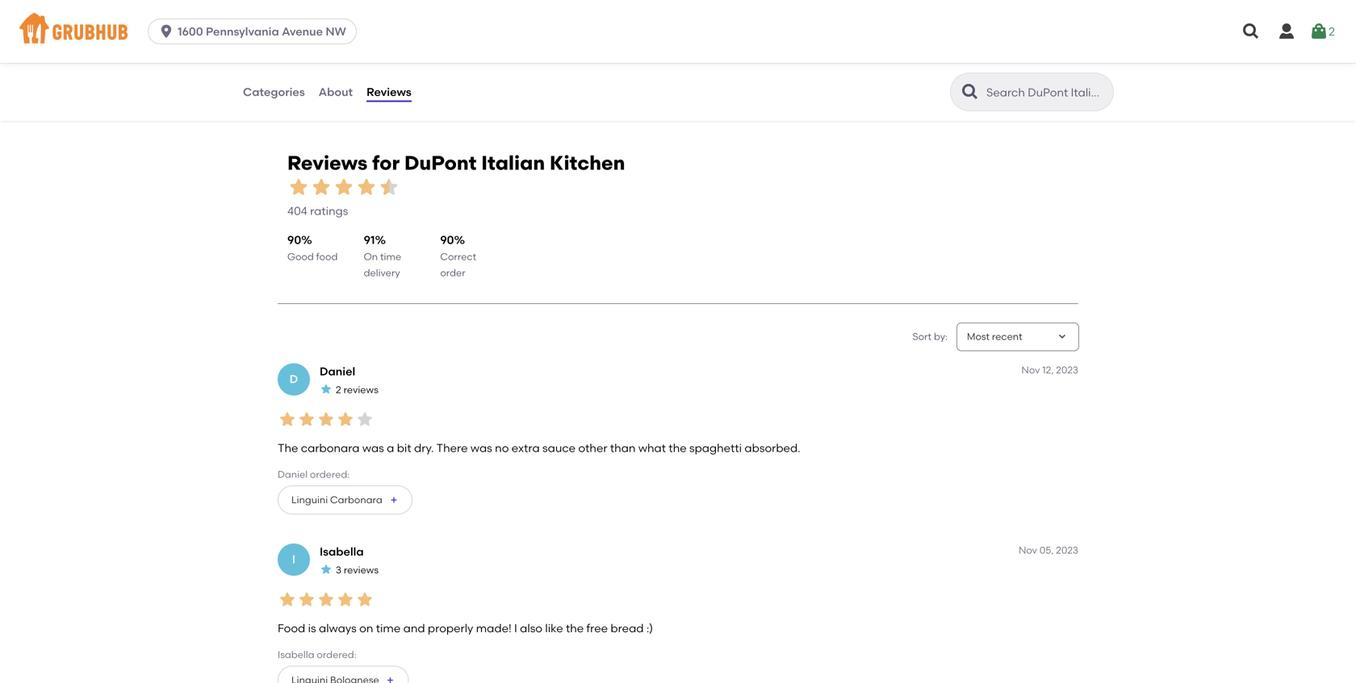 Task type: describe. For each thing, give the bounding box(es) containing it.
linguini carbonara button
[[278, 486, 412, 515]]

time inside 91 on time delivery
[[380, 251, 401, 263]]

no
[[495, 441, 509, 455]]

1 horizontal spatial the
[[669, 441, 687, 455]]

reviews button
[[366, 63, 412, 121]]

2 was from the left
[[471, 441, 492, 455]]

ratings for 136 ratings
[[476, 66, 514, 80]]

&pizza
[[266, 8, 309, 23]]

12,
[[1043, 364, 1054, 376]]

nov 12, 2023
[[1022, 364, 1079, 376]]

reviews for daniel
[[344, 384, 378, 396]]

&pizza (e street) link
[[266, 6, 514, 25]]

1600 pennsylvania avenue nw button
[[148, 19, 363, 44]]

91
[[364, 233, 375, 247]]

than
[[610, 441, 636, 455]]

$0
[[554, 63, 565, 75]]

categories
[[243, 85, 305, 99]]

nov for food is always on time and properly made! i also like the free bread :)
[[1019, 545, 1037, 557]]

linguini
[[291, 494, 328, 506]]

&pizza (e street)
[[266, 8, 371, 23]]

2023 for the carbonara was a bit dry. there was no extra sauce other than what the spaghetti absorbed.
[[1056, 364, 1079, 376]]

reviews for dupont italian kitchen
[[287, 151, 625, 175]]

isabella for isabella ordered:
[[278, 650, 314, 661]]

categories button
[[242, 63, 306, 121]]

(e
[[312, 8, 325, 23]]

street)
[[328, 8, 371, 23]]

Sort by: field
[[967, 330, 1023, 344]]

2023 for food is always on time and properly made! i also like the free bread :)
[[1056, 545, 1079, 557]]

spaghetti
[[689, 441, 742, 455]]

sort
[[913, 331, 932, 343]]

404
[[287, 204, 307, 218]]

1600
[[178, 25, 203, 38]]

most
[[967, 331, 990, 343]]

about
[[319, 85, 353, 99]]

20–35 min $0.49 delivery
[[266, 49, 328, 75]]

the carbonara was a bit dry. there was no extra sauce other than what the spaghetti absorbed.
[[278, 441, 801, 455]]

on
[[364, 251, 378, 263]]

71 ratings
[[752, 66, 802, 80]]

90 correct order
[[440, 233, 476, 279]]

dupont
[[404, 151, 477, 175]]

min for 71 ratings
[[585, 49, 602, 61]]

plus icon image for time
[[386, 676, 395, 684]]

correct
[[440, 251, 476, 263]]

subscription pass image
[[266, 28, 282, 41]]

caret down icon image
[[1056, 331, 1069, 344]]

the
[[278, 441, 298, 455]]

136
[[456, 66, 473, 80]]

absorbed.
[[745, 441, 801, 455]]

71
[[752, 66, 761, 80]]

svg image for 2
[[1310, 22, 1329, 41]]

kitchen
[[550, 151, 625, 175]]

1 horizontal spatial i
[[514, 622, 517, 636]]

sort by:
[[913, 331, 948, 343]]

delivery for 136 ratings
[[292, 63, 328, 75]]

dry.
[[414, 441, 434, 455]]

0 horizontal spatial and
[[322, 29, 341, 40]]

136 ratings
[[456, 66, 514, 80]]

plus icon image for bit
[[389, 496, 399, 505]]

3 reviews
[[336, 565, 379, 576]]

2 for 2 reviews
[[336, 384, 341, 396]]

1 vertical spatial time
[[376, 622, 401, 636]]

avenue
[[282, 25, 323, 38]]

like
[[545, 622, 563, 636]]

3
[[336, 565, 341, 576]]

d
[[290, 373, 298, 387]]

min for 275 ratings
[[873, 49, 891, 61]]

275
[[1031, 66, 1050, 80]]

$0.49
[[266, 63, 290, 75]]

404 ratings
[[287, 204, 348, 218]]

order
[[440, 267, 466, 279]]

20–35 min $0 delivery
[[554, 49, 604, 75]]

bread
[[611, 622, 644, 636]]

main navigation navigation
[[0, 0, 1356, 63]]

isabella ordered:
[[278, 650, 357, 661]]

delivery for 71 ratings
[[567, 63, 604, 75]]

nov for the carbonara was a bit dry. there was no extra sauce other than what the spaghetti absorbed.
[[1022, 364, 1040, 376]]



Task type: locate. For each thing, give the bounding box(es) containing it.
reviews for reviews
[[367, 85, 412, 99]]

ordered: for is
[[317, 650, 357, 661]]

90 up good
[[287, 233, 301, 247]]

min for 136 ratings
[[296, 49, 314, 61]]

0 horizontal spatial 2
[[336, 384, 341, 396]]

:)
[[647, 622, 653, 636]]

2 reviews
[[336, 384, 378, 396]]

min
[[296, 49, 314, 61], [585, 49, 602, 61], [873, 49, 891, 61]]

2023
[[1056, 364, 1079, 376], [1056, 545, 1079, 557]]

nw
[[326, 25, 346, 38]]

0 horizontal spatial isabella
[[278, 650, 314, 661]]

1 horizontal spatial isabella
[[320, 545, 364, 559]]

plus icon image inside linguini carbonara button
[[389, 496, 399, 505]]

90 up correct
[[440, 233, 454, 247]]

0 horizontal spatial 90
[[287, 233, 301, 247]]

0 vertical spatial 2023
[[1056, 364, 1079, 376]]

2023 right the 05,
[[1056, 545, 1079, 557]]

carbonara
[[330, 494, 383, 506]]

2 90 from the left
[[440, 233, 454, 247]]

0 horizontal spatial min
[[296, 49, 314, 61]]

delivery inside 20–35 min $0.49 delivery
[[292, 63, 328, 75]]

i left also
[[514, 622, 517, 636]]

1 min from the left
[[296, 49, 314, 61]]

food
[[278, 622, 305, 636]]

2 button
[[1310, 17, 1335, 46]]

nov 05, 2023
[[1019, 545, 1079, 557]]

0 horizontal spatial 20–35
[[266, 49, 294, 61]]

is
[[308, 622, 316, 636]]

what
[[638, 441, 666, 455]]

0 vertical spatial the
[[669, 441, 687, 455]]

reviews for reviews for dupont italian kitchen
[[287, 151, 368, 175]]

isabella up 3
[[320, 545, 364, 559]]

1 horizontal spatial svg image
[[1277, 22, 1297, 41]]

made!
[[476, 622, 512, 636]]

the right like
[[566, 622, 584, 636]]

0 horizontal spatial i
[[292, 553, 296, 567]]

min inside 25–40 min $2.49 delivery
[[873, 49, 891, 61]]

ordered: up linguini carbonara
[[310, 469, 350, 481]]

nov left the 05,
[[1019, 545, 1037, 557]]

2 reviews from the top
[[344, 565, 379, 576]]

min inside 20–35 min $0.49 delivery
[[296, 49, 314, 61]]

90
[[287, 233, 301, 247], [440, 233, 454, 247]]

1 2023 from the top
[[1056, 364, 1079, 376]]

25–40
[[843, 49, 871, 61]]

20–35 up $0.49
[[266, 49, 294, 61]]

for
[[372, 151, 400, 175]]

ratings right 71
[[764, 66, 802, 80]]

$2.49
[[843, 63, 866, 75]]

reviews
[[344, 384, 378, 396], [344, 565, 379, 576]]

pennsylvania
[[206, 25, 279, 38]]

properly
[[428, 622, 473, 636]]

ratings for 71 ratings
[[764, 66, 802, 80]]

and
[[322, 29, 341, 40], [403, 622, 425, 636]]

plus icon image
[[389, 496, 399, 505], [386, 676, 395, 684]]

delivery right $0
[[567, 63, 604, 75]]

0 vertical spatial time
[[380, 251, 401, 263]]

other
[[578, 441, 608, 455]]

1 horizontal spatial min
[[585, 49, 602, 61]]

Search DuPont Italian Kitchen search field
[[985, 85, 1108, 100]]

tea
[[343, 29, 360, 40]]

reviews for isabella
[[344, 565, 379, 576]]

2 inside 2 'button'
[[1329, 25, 1335, 38]]

star icon image
[[287, 176, 310, 199], [310, 176, 333, 199], [333, 176, 355, 199], [355, 176, 378, 199], [378, 176, 400, 199], [378, 176, 400, 199], [320, 383, 333, 396], [278, 410, 297, 429], [297, 410, 316, 429], [316, 410, 336, 429], [336, 410, 355, 429], [355, 410, 375, 429], [320, 564, 333, 577], [278, 591, 297, 610], [297, 591, 316, 610], [316, 591, 336, 610], [336, 591, 355, 610], [355, 591, 375, 610]]

1 vertical spatial 2
[[336, 384, 341, 396]]

and left tea at the top of page
[[322, 29, 341, 40]]

2 2023 from the top
[[1056, 545, 1079, 557]]

delivery inside 20–35 min $0 delivery
[[567, 63, 604, 75]]

daniel ordered:
[[278, 469, 350, 481]]

90 for 90 good food
[[287, 233, 301, 247]]

0 vertical spatial and
[[322, 29, 341, 40]]

time right on
[[376, 622, 401, 636]]

1 vertical spatial reviews
[[344, 565, 379, 576]]

90 inside 90 good food
[[287, 233, 301, 247]]

ordered: for carbonara
[[310, 469, 350, 481]]

ratings right 275
[[1053, 66, 1091, 80]]

nov
[[1022, 364, 1040, 376], [1019, 545, 1037, 557]]

1 90 from the left
[[287, 233, 301, 247]]

90 inside the 90 correct order
[[440, 233, 454, 247]]

nov left 12,
[[1022, 364, 1040, 376]]

2 horizontal spatial min
[[873, 49, 891, 61]]

there
[[436, 441, 468, 455]]

delivery down the on
[[364, 267, 400, 279]]

by:
[[934, 331, 948, 343]]

was
[[362, 441, 384, 455], [471, 441, 492, 455]]

0 horizontal spatial the
[[566, 622, 584, 636]]

the
[[669, 441, 687, 455], [566, 622, 584, 636]]

sauce
[[543, 441, 576, 455]]

svg image inside 1600 pennsylvania avenue nw button
[[158, 23, 174, 40]]

was left the a
[[362, 441, 384, 455]]

coffee and tea
[[288, 29, 360, 40]]

min inside 20–35 min $0 delivery
[[585, 49, 602, 61]]

daniel down the
[[278, 469, 308, 481]]

0 vertical spatial daniel
[[320, 365, 355, 379]]

isabella
[[320, 545, 364, 559], [278, 650, 314, 661]]

0 vertical spatial i
[[292, 553, 296, 567]]

1 horizontal spatial and
[[403, 622, 425, 636]]

and left 'properly'
[[403, 622, 425, 636]]

about button
[[318, 63, 354, 121]]

on
[[359, 622, 373, 636]]

reviews inside 'reviews' button
[[367, 85, 412, 99]]

20–35 inside 20–35 min $0 delivery
[[554, 49, 582, 61]]

svg image inside 2 'button'
[[1310, 22, 1329, 41]]

delivery inside 91 on time delivery
[[364, 267, 400, 279]]

1 vertical spatial the
[[566, 622, 584, 636]]

1 vertical spatial daniel
[[278, 469, 308, 481]]

1 vertical spatial i
[[514, 622, 517, 636]]

recent
[[992, 331, 1023, 343]]

reviews
[[367, 85, 412, 99], [287, 151, 368, 175]]

0 vertical spatial 2
[[1329, 25, 1335, 38]]

20–35
[[266, 49, 294, 61], [554, 49, 582, 61]]

food is always on time and properly made! i also like the free bread :)
[[278, 622, 653, 636]]

svg image
[[1242, 22, 1261, 41]]

delivery right $2.49
[[868, 63, 905, 75]]

also
[[520, 622, 543, 636]]

2
[[1329, 25, 1335, 38], [336, 384, 341, 396]]

ordered: down always
[[317, 650, 357, 661]]

1 horizontal spatial 2
[[1329, 25, 1335, 38]]

0 vertical spatial plus icon image
[[389, 496, 399, 505]]

was left no
[[471, 441, 492, 455]]

time right the on
[[380, 251, 401, 263]]

1 horizontal spatial daniel
[[320, 365, 355, 379]]

0 horizontal spatial daniel
[[278, 469, 308, 481]]

ratings for 404 ratings
[[310, 204, 348, 218]]

reviews right 3
[[344, 565, 379, 576]]

1 horizontal spatial 20–35
[[554, 49, 582, 61]]

1 reviews from the top
[[344, 384, 378, 396]]

20–35 inside 20–35 min $0.49 delivery
[[266, 49, 294, 61]]

1 vertical spatial reviews
[[287, 151, 368, 175]]

carbonara
[[301, 441, 360, 455]]

0 vertical spatial reviews
[[344, 384, 378, 396]]

time
[[380, 251, 401, 263], [376, 622, 401, 636]]

3 min from the left
[[873, 49, 891, 61]]

90 good food
[[287, 233, 338, 263]]

0 vertical spatial ordered:
[[310, 469, 350, 481]]

2023 right 12,
[[1056, 364, 1079, 376]]

2 20–35 from the left
[[554, 49, 582, 61]]

ratings right 404
[[310, 204, 348, 218]]

svg image for 1600 pennsylvania avenue nw
[[158, 23, 174, 40]]

reviews up 404 ratings
[[287, 151, 368, 175]]

i left 3
[[292, 553, 296, 567]]

1 vertical spatial isabella
[[278, 650, 314, 661]]

1 was from the left
[[362, 441, 384, 455]]

good
[[287, 251, 314, 263]]

reviews up carbonara
[[344, 384, 378, 396]]

1 horizontal spatial 90
[[440, 233, 454, 247]]

isabella for isabella
[[320, 545, 364, 559]]

1 vertical spatial 2023
[[1056, 545, 1079, 557]]

1 vertical spatial plus icon image
[[386, 676, 395, 684]]

daniel for daniel
[[320, 365, 355, 379]]

reviews right about
[[367, 85, 412, 99]]

svg image
[[1277, 22, 1297, 41], [1310, 22, 1329, 41], [158, 23, 174, 40]]

ratings
[[476, 66, 514, 80], [764, 66, 802, 80], [1053, 66, 1091, 80], [310, 204, 348, 218]]

food
[[316, 251, 338, 263]]

delivery
[[292, 63, 328, 75], [567, 63, 604, 75], [868, 63, 905, 75], [364, 267, 400, 279]]

daniel for daniel ordered:
[[278, 469, 308, 481]]

1 horizontal spatial was
[[471, 441, 492, 455]]

daniel
[[320, 365, 355, 379], [278, 469, 308, 481]]

italian
[[481, 151, 545, 175]]

i
[[292, 553, 296, 567], [514, 622, 517, 636]]

linguini carbonara
[[291, 494, 383, 506]]

0 vertical spatial reviews
[[367, 85, 412, 99]]

20–35 for 71 ratings
[[554, 49, 582, 61]]

1 vertical spatial nov
[[1019, 545, 1037, 557]]

1 vertical spatial and
[[403, 622, 425, 636]]

91 on time delivery
[[364, 233, 401, 279]]

delivery for 275 ratings
[[868, 63, 905, 75]]

ordered:
[[310, 469, 350, 481], [317, 650, 357, 661]]

bit
[[397, 441, 411, 455]]

0 horizontal spatial was
[[362, 441, 384, 455]]

1600 pennsylvania avenue nw
[[178, 25, 346, 38]]

20–35 up $0
[[554, 49, 582, 61]]

free
[[587, 622, 608, 636]]

delivery right $0.49
[[292, 63, 328, 75]]

isabella down food
[[278, 650, 314, 661]]

1 vertical spatial ordered:
[[317, 650, 357, 661]]

ratings for 275 ratings
[[1053, 66, 1091, 80]]

ratings right 136 at the left
[[476, 66, 514, 80]]

275 ratings
[[1031, 66, 1091, 80]]

most recent
[[967, 331, 1023, 343]]

search icon image
[[961, 82, 980, 102]]

2 for 2
[[1329, 25, 1335, 38]]

05,
[[1040, 545, 1054, 557]]

the right what
[[669, 441, 687, 455]]

always
[[319, 622, 357, 636]]

2 horizontal spatial svg image
[[1310, 22, 1329, 41]]

0 vertical spatial nov
[[1022, 364, 1040, 376]]

delivery inside 25–40 min $2.49 delivery
[[868, 63, 905, 75]]

90 for 90 correct order
[[440, 233, 454, 247]]

coffee
[[288, 29, 320, 40]]

25–40 min $2.49 delivery
[[843, 49, 905, 75]]

1 20–35 from the left
[[266, 49, 294, 61]]

20–35 for 136 ratings
[[266, 49, 294, 61]]

daniel up 2 reviews
[[320, 365, 355, 379]]

0 horizontal spatial svg image
[[158, 23, 174, 40]]

0 vertical spatial isabella
[[320, 545, 364, 559]]

2 min from the left
[[585, 49, 602, 61]]

a
[[387, 441, 394, 455]]

extra
[[512, 441, 540, 455]]



Task type: vqa. For each thing, say whether or not it's contained in the screenshot.
Made
no



